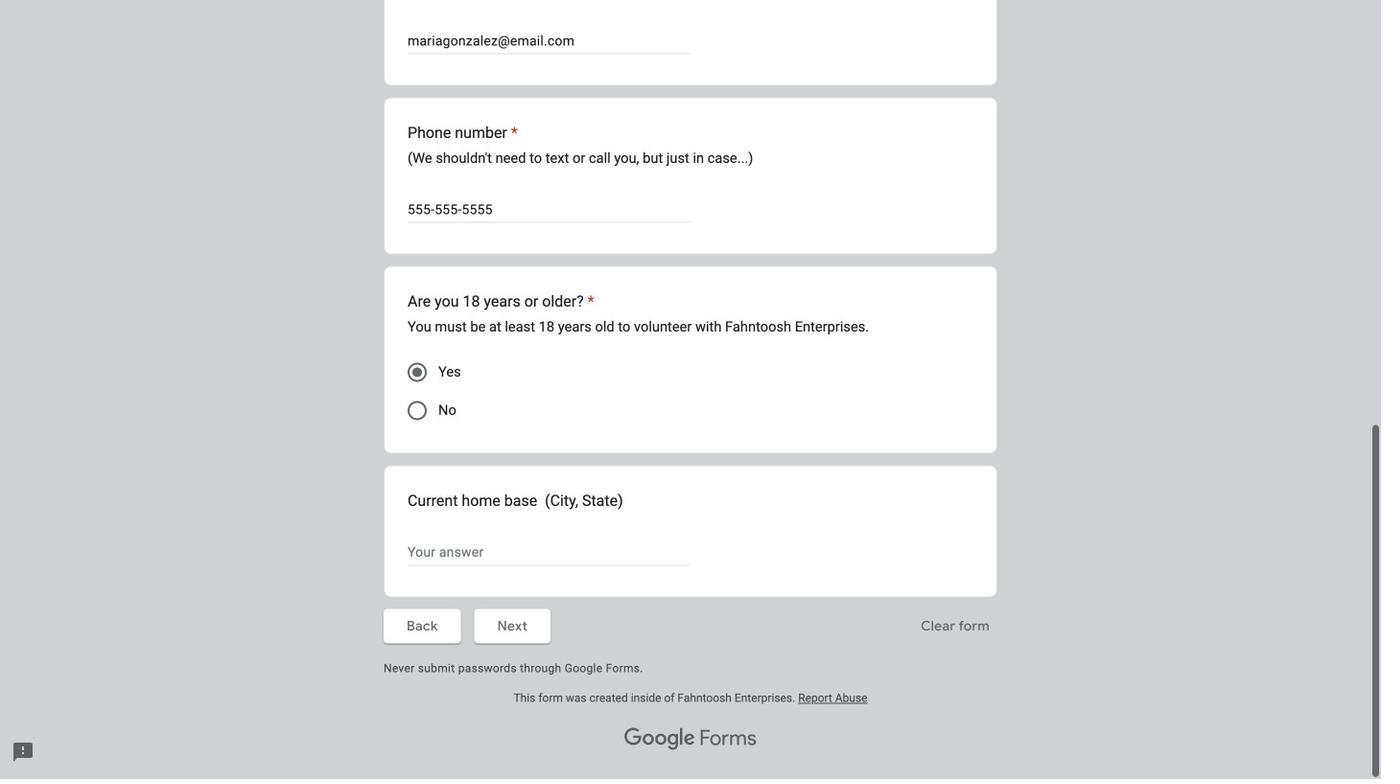 Task type: describe. For each thing, give the bounding box(es) containing it.
No radio
[[408, 402, 427, 421]]

required question element for 1st heading from the bottom
[[584, 290, 595, 313]]

google image
[[625, 729, 696, 752]]

1 heading from the top
[[408, 121, 753, 144]]



Task type: locate. For each thing, give the bounding box(es) containing it.
heading
[[408, 121, 753, 144], [408, 290, 869, 313]]

no image
[[408, 402, 427, 421]]

1 vertical spatial heading
[[408, 290, 869, 313]]

1 horizontal spatial required question element
[[584, 290, 595, 313]]

0 vertical spatial required question element
[[507, 121, 518, 144]]

report a problem to google image
[[12, 742, 35, 765]]

yes image
[[412, 368, 422, 378]]

required question element for 2nd heading from the bottom
[[507, 121, 518, 144]]

2 heading from the top
[[408, 290, 869, 313]]

required question element
[[507, 121, 518, 144], [584, 290, 595, 313]]

None text field
[[408, 198, 691, 221], [408, 542, 691, 565], [408, 198, 691, 221], [408, 542, 691, 565]]

None text field
[[408, 29, 691, 52]]

1 vertical spatial required question element
[[584, 290, 595, 313]]

Yes radio
[[408, 363, 427, 382]]

list
[[384, 0, 998, 598]]

0 horizontal spatial required question element
[[507, 121, 518, 144]]

0 vertical spatial heading
[[408, 121, 753, 144]]



Task type: vqa. For each thing, say whether or not it's contained in the screenshot.
3rd the ► from the bottom
no



